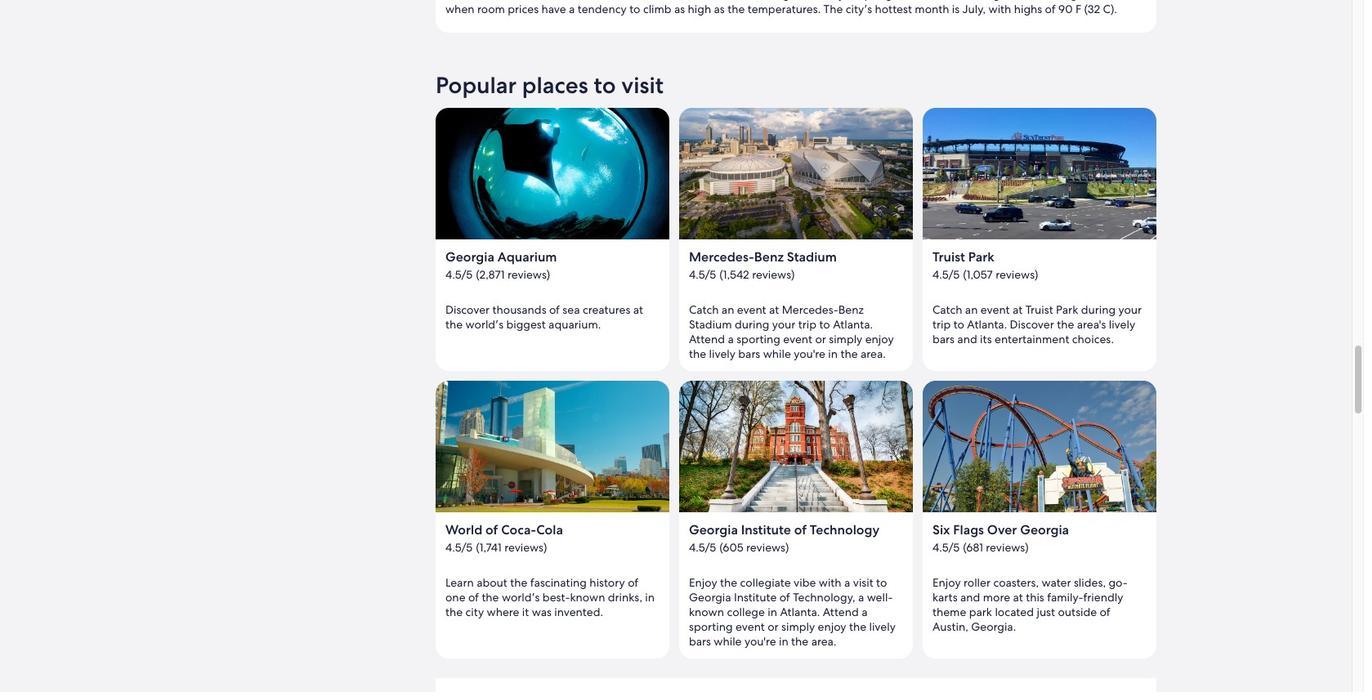 Task type: describe. For each thing, give the bounding box(es) containing it.
or inside catch an event at mercedes-benz stadium during your trip to atlanta. attend a sporting event or simply enjoy the lively bars while you're in the area.
[[815, 332, 826, 347]]

enjoy inside "enjoy the collegiate vibe with a visit to georgia institute of technology, a well- known college in atlanta. attend a sporting event or simply enjoy the lively bars while you're in the area."
[[818, 620, 846, 634]]

/5 inside six flags over georgia 4.5 /5 ( 681 reviews )
[[949, 540, 960, 555]]

park
[[969, 605, 992, 620]]

biggest
[[506, 317, 546, 332]]

/5 inside truist park 4.5 /5 ( 1,057 reviews )
[[949, 267, 960, 282]]

in inside learn about the fascinating history of one of the world's best-known drinks, in the city where it was invented.
[[645, 590, 655, 605]]

sea
[[563, 302, 580, 317]]

of inside "enjoy the collegiate vibe with a visit to georgia institute of technology, a well- known college in atlanta. attend a sporting event or simply enjoy the lively bars while you're in the area."
[[780, 590, 790, 605]]

bars inside catch an event at truist park during your trip to atlanta. discover the area's lively bars and its entertainment choices.
[[933, 332, 955, 347]]

) inside truist park 4.5 /5 ( 1,057 reviews )
[[1035, 267, 1039, 282]]

/5 inside georgia aquarium 4.5 /5 ( 2,871 reviews )
[[461, 267, 473, 282]]

stadium inside mercedes-benz stadium 4.5 /5 ( 1,542 reviews )
[[787, 249, 837, 266]]

your inside catch an event at mercedes-benz stadium during your trip to atlanta. attend a sporting event or simply enjoy the lively bars while you're in the area.
[[772, 317, 796, 332]]

georgia.
[[971, 620, 1016, 634]]

) inside six flags over georgia 4.5 /5 ( 681 reviews )
[[1025, 540, 1029, 555]]

( inside mercedes-benz stadium 4.5 /5 ( 1,542 reviews )
[[720, 267, 723, 282]]

enjoy inside catch an event at mercedes-benz stadium during your trip to atlanta. attend a sporting event or simply enjoy the lively bars while you're in the area.
[[865, 332, 894, 347]]

reviews inside georgia aquarium 4.5 /5 ( 2,871 reviews )
[[508, 267, 547, 282]]

of inside georgia institute of technology 4.5 /5 ( 605 reviews )
[[794, 521, 807, 539]]

at inside catch an event at truist park during your trip to atlanta. discover the area's lively bars and its entertainment choices.
[[1013, 302, 1023, 317]]

park inside catch an event at truist park during your trip to atlanta. discover the area's lively bars and its entertainment choices.
[[1056, 302, 1078, 317]]

or inside "enjoy the collegiate vibe with a visit to georgia institute of technology, a well- known college in atlanta. attend a sporting event or simply enjoy the lively bars while you're in the area."
[[768, 620, 779, 634]]

of inside enjoy roller coasters, water slides, go- karts and more at this family-friendly theme park located just outside of austin, georgia.
[[1100, 605, 1111, 620]]

discover thousands of sea creatures at the world's biggest aquarium.
[[446, 302, 643, 332]]

enjoy for georgia
[[689, 575, 717, 590]]

1,542
[[723, 267, 749, 282]]

and inside catch an event at truist park during your trip to atlanta. discover the area's lively bars and its entertainment choices.
[[958, 332, 977, 347]]

georgia inside georgia institute of technology 4.5 /5 ( 605 reviews )
[[689, 521, 738, 539]]

outside
[[1058, 605, 1097, 620]]

an for benz
[[722, 302, 734, 317]]

the inside catch an event at truist park during your trip to atlanta. discover the area's lively bars and its entertainment choices.
[[1057, 317, 1074, 332]]

visit inside "enjoy the collegiate vibe with a visit to georgia institute of technology, a well- known college in atlanta. attend a sporting event or simply enjoy the lively bars while you're in the area."
[[853, 575, 874, 590]]

atlanta. inside catch an event at truist park during your trip to atlanta. discover the area's lively bars and its entertainment choices.
[[967, 317, 1007, 332]]

attend inside catch an event at mercedes-benz stadium during your trip to atlanta. attend a sporting event or simply enjoy the lively bars while you're in the area.
[[689, 332, 725, 347]]

and inside enjoy roller coasters, water slides, go- karts and more at this family-friendly theme park located just outside of austin, georgia.
[[961, 590, 980, 605]]

4.5 inside georgia institute of technology 4.5 /5 ( 605 reviews )
[[689, 540, 705, 555]]

go-
[[1109, 575, 1128, 590]]

a inside catch an event at mercedes-benz stadium during your trip to atlanta. attend a sporting event or simply enjoy the lively bars while you're in the area.
[[728, 332, 734, 347]]

one
[[446, 590, 466, 605]]

with
[[819, 575, 842, 590]]

605
[[723, 540, 744, 555]]

/5 inside mercedes-benz stadium 4.5 /5 ( 1,542 reviews )
[[705, 267, 716, 282]]

enjoy roller coasters, water slides, go- karts and more at this family-friendly theme park located just outside of austin, georgia.
[[933, 575, 1128, 634]]

popular
[[436, 70, 517, 100]]

area. inside catch an event at mercedes-benz stadium during your trip to atlanta. attend a sporting event or simply enjoy the lively bars while you're in the area.
[[861, 347, 886, 361]]

at inside 'discover thousands of sea creatures at the world's biggest aquarium.'
[[633, 302, 643, 317]]

4.5 inside georgia aquarium 4.5 /5 ( 2,871 reviews )
[[446, 267, 461, 282]]

flags
[[953, 521, 984, 539]]

enjoy for six
[[933, 575, 961, 590]]

aquarium
[[498, 249, 557, 266]]

catch an event at truist park during your trip to atlanta. discover the area's lively bars and its entertainment choices.
[[933, 302, 1142, 347]]

a right technology,
[[862, 605, 868, 620]]

catch for truist park
[[933, 302, 962, 317]]

at inside enjoy roller coasters, water slides, go- karts and more at this family-friendly theme park located just outside of austin, georgia.
[[1013, 590, 1023, 605]]

stadium inside catch an event at mercedes-benz stadium during your trip to atlanta. attend a sporting event or simply enjoy the lively bars while you're in the area.
[[689, 317, 732, 332]]

over
[[987, 521, 1017, 539]]

4.5 inside mercedes-benz stadium 4.5 /5 ( 1,542 reviews )
[[689, 267, 705, 282]]

( inside six flags over georgia 4.5 /5 ( 681 reviews )
[[963, 540, 966, 555]]

while inside "enjoy the collegiate vibe with a visit to georgia institute of technology, a well- known college in atlanta. attend a sporting event or simply enjoy the lively bars while you're in the area."
[[714, 634, 742, 649]]

well-
[[867, 590, 893, 605]]

681
[[966, 540, 983, 555]]

/5 inside 'world of coca-cola 4.5 /5 ( 1,741 reviews )'
[[461, 540, 473, 555]]

reviews inside six flags over georgia 4.5 /5 ( 681 reviews )
[[986, 540, 1025, 555]]

georgia aquarium 4.5 /5 ( 2,871 reviews )
[[446, 249, 557, 282]]

water
[[1042, 575, 1071, 590]]

to inside catch an event at mercedes-benz stadium during your trip to atlanta. attend a sporting event or simply enjoy the lively bars while you're in the area.
[[819, 317, 830, 332]]

trip inside catch an event at mercedes-benz stadium during your trip to atlanta. attend a sporting event or simply enjoy the lively bars while you're in the area.
[[798, 317, 817, 332]]

of right the history
[[628, 575, 639, 590]]

during inside catch an event at truist park during your trip to atlanta. discover the area's lively bars and its entertainment choices.
[[1081, 302, 1116, 317]]

world's inside 'discover thousands of sea creatures at the world's biggest aquarium.'
[[466, 317, 504, 332]]

georgia institute of technology image
[[679, 381, 913, 512]]

drinks,
[[608, 590, 642, 605]]

park inside truist park 4.5 /5 ( 1,057 reviews )
[[968, 249, 995, 266]]

cola
[[536, 521, 563, 539]]

its
[[980, 332, 992, 347]]

coca-
[[501, 521, 536, 539]]

lively inside catch an event at truist park during your trip to atlanta. discover the area's lively bars and its entertainment choices.
[[1109, 317, 1136, 332]]

was
[[532, 605, 552, 620]]

vibe
[[794, 575, 816, 590]]

( inside georgia aquarium 4.5 /5 ( 2,871 reviews )
[[476, 267, 479, 282]]

area's
[[1077, 317, 1106, 332]]

places
[[522, 70, 588, 100]]

learn
[[446, 575, 474, 590]]

six flags over georgia 4.5 /5 ( 681 reviews )
[[933, 521, 1069, 555]]

enjoy the collegiate vibe with a visit to georgia institute of technology, a well- known college in atlanta. attend a sporting event or simply enjoy the lively bars while you're in the area.
[[689, 575, 896, 649]]

simply inside catch an event at mercedes-benz stadium during your trip to atlanta. attend a sporting event or simply enjoy the lively bars while you're in the area.
[[829, 332, 863, 347]]

) inside mercedes-benz stadium 4.5 /5 ( 1,542 reviews )
[[791, 267, 795, 282]]

an for park
[[965, 302, 978, 317]]

world of coca-cola 4.5 /5 ( 1,741 reviews )
[[446, 521, 563, 555]]

a right with
[[844, 575, 850, 590]]

4.5 inside 'world of coca-cola 4.5 /5 ( 1,741 reviews )'
[[446, 540, 461, 555]]

reviews inside mercedes-benz stadium 4.5 /5 ( 1,542 reviews )
[[752, 267, 791, 282]]

mercedes- inside mercedes-benz stadium 4.5 /5 ( 1,542 reviews )
[[689, 249, 754, 266]]

catch for mercedes-benz stadium
[[689, 302, 719, 317]]

six
[[933, 521, 950, 539]]

/5 inside georgia institute of technology 4.5 /5 ( 605 reviews )
[[705, 540, 716, 555]]

the inside 'discover thousands of sea creatures at the world's biggest aquarium.'
[[446, 317, 463, 332]]

georgia inside "enjoy the collegiate vibe with a visit to georgia institute of technology, a well- known college in atlanta. attend a sporting event or simply enjoy the lively bars while you're in the area."
[[689, 590, 731, 605]]



Task type: vqa. For each thing, say whether or not it's contained in the screenshot.
first trip from the right
yes



Task type: locate. For each thing, give the bounding box(es) containing it.
trip
[[798, 317, 817, 332], [933, 317, 951, 332]]

institute left vibe
[[734, 590, 777, 605]]

1 horizontal spatial an
[[965, 302, 978, 317]]

1 horizontal spatial your
[[1119, 302, 1142, 317]]

a down 1,542
[[728, 332, 734, 347]]

invented.
[[554, 605, 603, 620]]

0 horizontal spatial catch
[[689, 302, 719, 317]]

1 horizontal spatial enjoy
[[933, 575, 961, 590]]

karts
[[933, 590, 958, 605]]

discover right its
[[1010, 317, 1054, 332]]

mercedes-benz stadium 4.5 /5 ( 1,542 reviews )
[[689, 249, 837, 282]]

in
[[828, 347, 838, 361], [645, 590, 655, 605], [768, 605, 777, 620], [779, 634, 789, 649]]

reviews inside truist park 4.5 /5 ( 1,057 reviews )
[[996, 267, 1035, 282]]

0 vertical spatial lively
[[1109, 317, 1136, 332]]

park up 1,057 in the right of the page
[[968, 249, 995, 266]]

truist park 4.5 /5 ( 1,057 reviews )
[[933, 249, 1039, 282]]

known inside "enjoy the collegiate vibe with a visit to georgia institute of technology, a well- known college in atlanta. attend a sporting event or simply enjoy the lively bars while you're in the area."
[[689, 605, 724, 620]]

technology
[[810, 521, 880, 539]]

of up 1,741 on the left bottom
[[486, 521, 498, 539]]

1 horizontal spatial simply
[[829, 332, 863, 347]]

attend inside "enjoy the collegiate vibe with a visit to georgia institute of technology, a well- known college in atlanta. attend a sporting event or simply enjoy the lively bars while you're in the area."
[[823, 605, 859, 620]]

1 vertical spatial park
[[1056, 302, 1078, 317]]

1 vertical spatial institute
[[734, 590, 777, 605]]

six flags over georgia which includes signage and rides image
[[923, 381, 1157, 512]]

1 horizontal spatial mercedes-
[[782, 302, 838, 317]]

( inside 'world of coca-cola 4.5 /5 ( 1,741 reviews )'
[[476, 540, 480, 555]]

world of coca cola featuring a city, city views and skyline image
[[436, 381, 669, 512]]

1 horizontal spatial benz
[[838, 302, 864, 317]]

1 vertical spatial lively
[[709, 347, 736, 361]]

/5
[[461, 267, 473, 282], [705, 267, 716, 282], [949, 267, 960, 282], [461, 540, 473, 555], [705, 540, 716, 555], [949, 540, 960, 555]]

0 vertical spatial mercedes-
[[689, 249, 754, 266]]

1 vertical spatial benz
[[838, 302, 864, 317]]

benz inside catch an event at mercedes-benz stadium during your trip to atlanta. attend a sporting event or simply enjoy the lively bars while you're in the area.
[[838, 302, 864, 317]]

enjoy left collegiate
[[689, 575, 717, 590]]

choices.
[[1072, 332, 1114, 347]]

enjoy
[[865, 332, 894, 347], [818, 620, 846, 634]]

)
[[547, 267, 550, 282], [791, 267, 795, 282], [1035, 267, 1039, 282], [544, 540, 547, 555], [785, 540, 789, 555], [1025, 540, 1029, 555]]

4.5 inside six flags over georgia 4.5 /5 ( 681 reviews )
[[933, 540, 949, 555]]

1 vertical spatial mercedes-
[[782, 302, 838, 317]]

4.5 down six
[[933, 540, 949, 555]]

georgia aquarium which includes marine life image
[[436, 108, 669, 240]]

event inside catch an event at truist park during your trip to atlanta. discover the area's lively bars and its entertainment choices.
[[981, 302, 1010, 317]]

the new home of the atlanta braves.  mlb is made up of 30 teams and we have been on a mission to attend a game at each of the stadiums. today, we accomplished that goal! image
[[923, 108, 1157, 240]]

) up collegiate
[[785, 540, 789, 555]]

aquarium.
[[549, 317, 601, 332]]

catch inside catch an event at truist park during your trip to atlanta. discover the area's lively bars and its entertainment choices.
[[933, 302, 962, 317]]

history
[[590, 575, 625, 590]]

mercedes-
[[689, 249, 754, 266], [782, 302, 838, 317]]

you're
[[794, 347, 826, 361], [745, 634, 776, 649]]

1 vertical spatial enjoy
[[818, 620, 846, 634]]

to inside catch an event at truist park during your trip to atlanta. discover the area's lively bars and its entertainment choices.
[[954, 317, 965, 332]]

1 horizontal spatial trip
[[933, 317, 951, 332]]

reviews
[[508, 267, 547, 282], [752, 267, 791, 282], [996, 267, 1035, 282], [504, 540, 544, 555], [746, 540, 785, 555], [986, 540, 1025, 555]]

0 vertical spatial park
[[968, 249, 995, 266]]

during down 1,542
[[735, 317, 770, 332]]

atlanta. inside catch an event at mercedes-benz stadium during your trip to atlanta. attend a sporting event or simply enjoy the lively bars while you're in the area.
[[833, 317, 873, 332]]

0 horizontal spatial bars
[[689, 634, 711, 649]]

) inside 'world of coca-cola 4.5 /5 ( 1,741 reviews )'
[[544, 540, 547, 555]]

attend
[[689, 332, 725, 347], [823, 605, 859, 620]]

2 horizontal spatial bars
[[933, 332, 955, 347]]

during
[[1081, 302, 1116, 317], [735, 317, 770, 332]]

institute
[[741, 521, 791, 539], [734, 590, 777, 605]]

1 horizontal spatial visit
[[853, 575, 874, 590]]

mercedes- up 1,542
[[689, 249, 754, 266]]

institute inside georgia institute of technology 4.5 /5 ( 605 reviews )
[[741, 521, 791, 539]]

) up catch an event at truist park during your trip to atlanta. discover the area's lively bars and its entertainment choices.
[[1035, 267, 1039, 282]]

1 vertical spatial sporting
[[689, 620, 733, 634]]

event
[[737, 302, 766, 317], [981, 302, 1010, 317], [783, 332, 813, 347], [736, 620, 765, 634]]

stadium
[[787, 249, 837, 266], [689, 317, 732, 332]]

you're inside catch an event at mercedes-benz stadium during your trip to atlanta. attend a sporting event or simply enjoy the lively bars while you're in the area.
[[794, 347, 826, 361]]

georgia inside georgia aquarium 4.5 /5 ( 2,871 reviews )
[[446, 249, 494, 266]]

family-
[[1047, 590, 1084, 605]]

0 horizontal spatial visit
[[621, 70, 664, 100]]

0 vertical spatial truist
[[933, 249, 965, 266]]

your right area's
[[1119, 302, 1142, 317]]

1 enjoy from the left
[[689, 575, 717, 590]]

roller
[[964, 575, 991, 590]]

or
[[815, 332, 826, 347], [768, 620, 779, 634]]

0 horizontal spatial you're
[[745, 634, 776, 649]]

reviews right 605 at the bottom
[[746, 540, 785, 555]]

of
[[549, 302, 560, 317], [486, 521, 498, 539], [794, 521, 807, 539], [628, 575, 639, 590], [468, 590, 479, 605], [780, 590, 790, 605], [1100, 605, 1111, 620]]

mercedes- inside catch an event at mercedes-benz stadium during your trip to atlanta. attend a sporting event or simply enjoy the lively bars while you're in the area.
[[782, 302, 838, 317]]

known
[[570, 590, 605, 605], [689, 605, 724, 620]]

2 horizontal spatial atlanta.
[[967, 317, 1007, 332]]

lively inside catch an event at mercedes-benz stadium during your trip to atlanta. attend a sporting event or simply enjoy the lively bars while you're in the area.
[[709, 347, 736, 361]]

0 horizontal spatial your
[[772, 317, 796, 332]]

truist inside truist park 4.5 /5 ( 1,057 reviews )
[[933, 249, 965, 266]]

in inside catch an event at mercedes-benz stadium during your trip to atlanta. attend a sporting event or simply enjoy the lively bars while you're in the area.
[[828, 347, 838, 361]]

1 horizontal spatial or
[[815, 332, 826, 347]]

1 vertical spatial or
[[768, 620, 779, 634]]

1 horizontal spatial while
[[763, 347, 791, 361]]

of right outside
[[1100, 605, 1111, 620]]

0 vertical spatial simply
[[829, 332, 863, 347]]

catch inside catch an event at mercedes-benz stadium during your trip to atlanta. attend a sporting event or simply enjoy the lively bars while you're in the area.
[[689, 302, 719, 317]]

attend down 1,542
[[689, 332, 725, 347]]

reviews down aquarium at the left top of the page
[[508, 267, 547, 282]]

fascinating
[[530, 575, 587, 590]]

to inside "enjoy the collegiate vibe with a visit to georgia institute of technology, a well- known college in atlanta. attend a sporting event or simply enjoy the lively bars while you're in the area."
[[876, 575, 887, 590]]

1 horizontal spatial park
[[1056, 302, 1078, 317]]

popular places to visit
[[436, 70, 664, 100]]

college
[[727, 605, 765, 620]]

lively down 1,542
[[709, 347, 736, 361]]

lively down well-
[[869, 620, 896, 634]]

reviews down over
[[986, 540, 1025, 555]]

4.5 left 605 at the bottom
[[689, 540, 705, 555]]

enjoy up theme
[[933, 575, 961, 590]]

of left sea
[[549, 302, 560, 317]]

1 horizontal spatial area.
[[861, 347, 886, 361]]

at
[[633, 302, 643, 317], [769, 302, 779, 317], [1013, 302, 1023, 317], [1013, 590, 1023, 605]]

2 vertical spatial lively
[[869, 620, 896, 634]]

technology,
[[793, 590, 855, 605]]

/5 left 1,057 in the right of the page
[[949, 267, 960, 282]]

reviews right 1,542
[[752, 267, 791, 282]]

simply inside "enjoy the collegiate vibe with a visit to georgia institute of technology, a well- known college in atlanta. attend a sporting event or simply enjoy the lively bars while you're in the area."
[[782, 620, 815, 634]]

mercedes- down mercedes-benz stadium 4.5 /5 ( 1,542 reviews )
[[782, 302, 838, 317]]

while inside catch an event at mercedes-benz stadium during your trip to atlanta. attend a sporting event or simply enjoy the lively bars while you're in the area.
[[763, 347, 791, 361]]

0 vertical spatial attend
[[689, 332, 725, 347]]

0 vertical spatial enjoy
[[865, 332, 894, 347]]

of left vibe
[[780, 590, 790, 605]]

1 vertical spatial visit
[[853, 575, 874, 590]]

visit
[[621, 70, 664, 100], [853, 575, 874, 590]]

) up coasters,
[[1025, 540, 1029, 555]]

4.5 down world
[[446, 540, 461, 555]]

1 horizontal spatial you're
[[794, 347, 826, 361]]

1 horizontal spatial during
[[1081, 302, 1116, 317]]

an inside catch an event at truist park during your trip to atlanta. discover the area's lively bars and its entertainment choices.
[[965, 302, 978, 317]]

0 vertical spatial and
[[958, 332, 977, 347]]

0 horizontal spatial trip
[[798, 317, 817, 332]]

entertainment
[[995, 332, 1070, 347]]

0 vertical spatial sporting
[[737, 332, 781, 347]]

0 vertical spatial you're
[[794, 347, 826, 361]]

0 horizontal spatial while
[[714, 634, 742, 649]]

( inside truist park 4.5 /5 ( 1,057 reviews )
[[963, 267, 967, 282]]

park up choices.
[[1056, 302, 1078, 317]]

0 horizontal spatial stadium
[[689, 317, 732, 332]]

4.5 left 1,542
[[689, 267, 705, 282]]

0 horizontal spatial simply
[[782, 620, 815, 634]]

your inside catch an event at truist park during your trip to atlanta. discover the area's lively bars and its entertainment choices.
[[1119, 302, 1142, 317]]

to
[[594, 70, 616, 100], [819, 317, 830, 332], [954, 317, 965, 332], [876, 575, 887, 590]]

and left its
[[958, 332, 977, 347]]

slides,
[[1074, 575, 1106, 590]]

where
[[487, 605, 519, 620]]

0 horizontal spatial attend
[[689, 332, 725, 347]]

of left technology
[[794, 521, 807, 539]]

2 catch from the left
[[933, 302, 962, 317]]

while
[[763, 347, 791, 361], [714, 634, 742, 649]]

park
[[968, 249, 995, 266], [1056, 302, 1078, 317]]

0 vertical spatial while
[[763, 347, 791, 361]]

1 vertical spatial world's
[[502, 590, 540, 605]]

an down 1,057 in the right of the page
[[965, 302, 978, 317]]

1 horizontal spatial catch
[[933, 302, 962, 317]]

1 vertical spatial area.
[[811, 634, 837, 649]]

discover inside catch an event at truist park during your trip to atlanta. discover the area's lively bars and its entertainment choices.
[[1010, 317, 1054, 332]]

trip left its
[[933, 317, 951, 332]]

2 enjoy from the left
[[933, 575, 961, 590]]

an inside catch an event at mercedes-benz stadium during your trip to atlanta. attend a sporting event or simply enjoy the lively bars while you're in the area.
[[722, 302, 734, 317]]

1 horizontal spatial attend
[[823, 605, 859, 620]]

reviews down coca-
[[504, 540, 544, 555]]

of right one
[[468, 590, 479, 605]]

/5 left 2,871 at top
[[461, 267, 473, 282]]

1 vertical spatial stadium
[[689, 317, 732, 332]]

georgia right over
[[1020, 521, 1069, 539]]

0 vertical spatial world's
[[466, 317, 504, 332]]

/5 down world
[[461, 540, 473, 555]]

area. inside "enjoy the collegiate vibe with a visit to georgia institute of technology, a well- known college in atlanta. attend a sporting event or simply enjoy the lively bars while you're in the area."
[[811, 634, 837, 649]]

enjoy inside enjoy roller coasters, water slides, go- karts and more at this family-friendly theme park located just outside of austin, georgia.
[[933, 575, 961, 590]]

2,871
[[479, 267, 505, 282]]

georgia up 2,871 at top
[[446, 249, 494, 266]]

sporting inside "enjoy the collegiate vibe with a visit to georgia institute of technology, a well- known college in atlanta. attend a sporting event or simply enjoy the lively bars while you're in the area."
[[689, 620, 733, 634]]

0 horizontal spatial mercedes-
[[689, 249, 754, 266]]

attend down with
[[823, 605, 859, 620]]

a
[[728, 332, 734, 347], [844, 575, 850, 590], [858, 590, 864, 605], [862, 605, 868, 620]]

1 vertical spatial you're
[[745, 634, 776, 649]]

at right 'creatures'
[[633, 302, 643, 317]]

simply
[[829, 332, 863, 347], [782, 620, 815, 634]]

theme
[[933, 605, 966, 620]]

catch down truist park 4.5 /5 ( 1,057 reviews ) at the top of page
[[933, 302, 962, 317]]

more
[[983, 590, 1010, 605]]

catch
[[689, 302, 719, 317], [933, 302, 962, 317]]

/5 left 681
[[949, 540, 960, 555]]

4.5 left 2,871 at top
[[446, 267, 461, 282]]

) inside georgia institute of technology 4.5 /5 ( 605 reviews )
[[785, 540, 789, 555]]

0 horizontal spatial benz
[[754, 249, 784, 266]]

1 catch from the left
[[689, 302, 719, 317]]

stadium down 1,542
[[689, 317, 732, 332]]

coasters,
[[994, 575, 1039, 590]]

about
[[477, 575, 507, 590]]

and
[[958, 332, 977, 347], [961, 590, 980, 605]]

during inside catch an event at mercedes-benz stadium during your trip to atlanta. attend a sporting event or simply enjoy the lively bars while you're in the area.
[[735, 317, 770, 332]]

austin,
[[933, 620, 968, 634]]

an down 1,542
[[722, 302, 734, 317]]

0 vertical spatial stadium
[[787, 249, 837, 266]]

discover inside 'discover thousands of sea creatures at the world's biggest aquarium.'
[[446, 302, 490, 317]]

atlanta. inside "enjoy the collegiate vibe with a visit to georgia institute of technology, a well- known college in atlanta. attend a sporting event or simply enjoy the lively bars while you're in the area."
[[780, 605, 820, 620]]

bars inside "enjoy the collegiate vibe with a visit to georgia institute of technology, a well- known college in atlanta. attend a sporting event or simply enjoy the lively bars while you're in the area."
[[689, 634, 711, 649]]

0 horizontal spatial during
[[735, 317, 770, 332]]

of inside 'discover thousands of sea creatures at the world's biggest aquarium.'
[[549, 302, 560, 317]]

0 horizontal spatial or
[[768, 620, 779, 634]]

a left well-
[[858, 590, 864, 605]]

catch an event at mercedes-benz stadium during your trip to atlanta. attend a sporting event or simply enjoy the lively bars while you're in the area.
[[689, 302, 894, 361]]

1,057
[[967, 267, 993, 282]]

an
[[722, 302, 734, 317], [965, 302, 978, 317]]

world's
[[466, 317, 504, 332], [502, 590, 540, 605]]

institute inside "enjoy the collegiate vibe with a visit to georgia institute of technology, a well- known college in atlanta. attend a sporting event or simply enjoy the lively bars while you're in the area."
[[734, 590, 777, 605]]

your down mercedes-benz stadium 4.5 /5 ( 1,542 reviews )
[[772, 317, 796, 332]]

at left this
[[1013, 590, 1023, 605]]

1 horizontal spatial atlanta.
[[833, 317, 873, 332]]

reviews inside georgia institute of technology 4.5 /5 ( 605 reviews )
[[746, 540, 785, 555]]

1,741
[[480, 540, 502, 555]]

1 horizontal spatial known
[[689, 605, 724, 620]]

0 horizontal spatial sporting
[[689, 620, 733, 634]]

stadium up catch an event at mercedes-benz stadium during your trip to atlanta. attend a sporting event or simply enjoy the lively bars while you're in the area.
[[787, 249, 837, 266]]

trip down mercedes-benz stadium 4.5 /5 ( 1,542 reviews )
[[798, 317, 817, 332]]

learn about the fascinating history of one of the world's best-known drinks, in the city where it was invented.
[[446, 575, 655, 620]]

world
[[446, 521, 483, 539]]

catch down mercedes-benz stadium 4.5 /5 ( 1,542 reviews )
[[689, 302, 719, 317]]

at inside catch an event at mercedes-benz stadium during your trip to atlanta. attend a sporting event or simply enjoy the lively bars while you're in the area.
[[769, 302, 779, 317]]

of inside 'world of coca-cola 4.5 /5 ( 1,741 reviews )'
[[486, 521, 498, 539]]

world's inside learn about the fascinating history of one of the world's best-known drinks, in the city where it was invented.
[[502, 590, 540, 605]]

0 vertical spatial or
[[815, 332, 826, 347]]

) inside georgia aquarium 4.5 /5 ( 2,871 reviews )
[[547, 267, 550, 282]]

0 vertical spatial institute
[[741, 521, 791, 539]]

2 an from the left
[[965, 302, 978, 317]]

0 horizontal spatial area.
[[811, 634, 837, 649]]

atlanta.
[[833, 317, 873, 332], [967, 317, 1007, 332], [780, 605, 820, 620]]

0 horizontal spatial an
[[722, 302, 734, 317]]

0 horizontal spatial discover
[[446, 302, 490, 317]]

( inside georgia institute of technology 4.5 /5 ( 605 reviews )
[[720, 540, 723, 555]]

friendly
[[1083, 590, 1123, 605]]

thousands
[[493, 302, 546, 317]]

located
[[995, 605, 1034, 620]]

1 vertical spatial while
[[714, 634, 742, 649]]

) down aquarium at the left top of the page
[[547, 267, 550, 282]]

and right karts
[[961, 590, 980, 605]]

georgia up 605 at the bottom
[[689, 521, 738, 539]]

truist inside catch an event at truist park during your trip to atlanta. discover the area's lively bars and its entertainment choices.
[[1026, 302, 1053, 317]]

) down cola
[[544, 540, 547, 555]]

4.5 left 1,057 in the right of the page
[[933, 267, 949, 282]]

institute up 605 at the bottom
[[741, 521, 791, 539]]

1 horizontal spatial sporting
[[737, 332, 781, 347]]

lively inside "enjoy the collegiate vibe with a visit to georgia institute of technology, a well- known college in atlanta. attend a sporting event or simply enjoy the lively bars while you're in the area."
[[869, 620, 896, 634]]

discover down 2,871 at top
[[446, 302, 490, 317]]

creatures
[[583, 302, 631, 317]]

your
[[1119, 302, 1142, 317], [772, 317, 796, 332]]

mercedes-benz stadium image
[[679, 108, 913, 240]]

city
[[466, 605, 484, 620]]

collegiate
[[740, 575, 791, 590]]

4.5 inside truist park 4.5 /5 ( 1,057 reviews )
[[933, 267, 949, 282]]

sporting inside catch an event at mercedes-benz stadium during your trip to atlanta. attend a sporting event or simply enjoy the lively bars while you're in the area.
[[737, 332, 781, 347]]

lively right area's
[[1109, 317, 1136, 332]]

known inside learn about the fascinating history of one of the world's best-known drinks, in the city where it was invented.
[[570, 590, 605, 605]]

2 trip from the left
[[933, 317, 951, 332]]

trip inside catch an event at truist park during your trip to atlanta. discover the area's lively bars and its entertainment choices.
[[933, 317, 951, 332]]

discover
[[446, 302, 490, 317], [1010, 317, 1054, 332]]

/5 left 1,542
[[705, 267, 716, 282]]

at down mercedes-benz stadium 4.5 /5 ( 1,542 reviews )
[[769, 302, 779, 317]]

the
[[446, 317, 463, 332], [1057, 317, 1074, 332], [689, 347, 706, 361], [841, 347, 858, 361], [510, 575, 528, 590], [720, 575, 737, 590], [482, 590, 499, 605], [446, 605, 463, 620], [849, 620, 867, 634], [791, 634, 809, 649]]

during up choices.
[[1081, 302, 1116, 317]]

1 vertical spatial attend
[[823, 605, 859, 620]]

1 vertical spatial simply
[[782, 620, 815, 634]]

it
[[522, 605, 529, 620]]

1 horizontal spatial lively
[[869, 620, 896, 634]]

) right 1,542
[[791, 267, 795, 282]]

(
[[476, 267, 479, 282], [720, 267, 723, 282], [963, 267, 967, 282], [476, 540, 480, 555], [720, 540, 723, 555], [963, 540, 966, 555]]

0 horizontal spatial known
[[570, 590, 605, 605]]

1 horizontal spatial stadium
[[787, 249, 837, 266]]

1 horizontal spatial discover
[[1010, 317, 1054, 332]]

0 vertical spatial area.
[[861, 347, 886, 361]]

this
[[1026, 590, 1044, 605]]

2 horizontal spatial lively
[[1109, 317, 1136, 332]]

enjoy inside "enjoy the collegiate vibe with a visit to georgia institute of technology, a well- known college in atlanta. attend a sporting event or simply enjoy the lively bars while you're in the area."
[[689, 575, 717, 590]]

event inside "enjoy the collegiate vibe with a visit to georgia institute of technology, a well- known college in atlanta. attend a sporting event or simply enjoy the lively bars while you're in the area."
[[736, 620, 765, 634]]

reviews right 1,057 in the right of the page
[[996, 267, 1035, 282]]

georgia inside six flags over georgia 4.5 /5 ( 681 reviews )
[[1020, 521, 1069, 539]]

bars
[[933, 332, 955, 347], [738, 347, 760, 361], [689, 634, 711, 649]]

at up entertainment
[[1013, 302, 1023, 317]]

lively
[[1109, 317, 1136, 332], [709, 347, 736, 361], [869, 620, 896, 634]]

0 horizontal spatial atlanta.
[[780, 605, 820, 620]]

georgia down 605 at the bottom
[[689, 590, 731, 605]]

sporting
[[737, 332, 781, 347], [689, 620, 733, 634]]

bars inside catch an event at mercedes-benz stadium during your trip to atlanta. attend a sporting event or simply enjoy the lively bars while you're in the area.
[[738, 347, 760, 361]]

0 horizontal spatial lively
[[709, 347, 736, 361]]

0 vertical spatial visit
[[621, 70, 664, 100]]

0 vertical spatial benz
[[754, 249, 784, 266]]

0 horizontal spatial truist
[[933, 249, 965, 266]]

/5 left 605 at the bottom
[[705, 540, 716, 555]]

benz inside mercedes-benz stadium 4.5 /5 ( 1,542 reviews )
[[754, 249, 784, 266]]

area.
[[861, 347, 886, 361], [811, 634, 837, 649]]

you're inside "enjoy the collegiate vibe with a visit to georgia institute of technology, a well- known college in atlanta. attend a sporting event or simply enjoy the lively bars while you're in the area."
[[745, 634, 776, 649]]

1 horizontal spatial enjoy
[[865, 332, 894, 347]]

1 vertical spatial truist
[[1026, 302, 1053, 317]]

best-
[[543, 590, 570, 605]]

1 trip from the left
[[798, 317, 817, 332]]

0 horizontal spatial enjoy
[[689, 575, 717, 590]]

1 an from the left
[[722, 302, 734, 317]]

1 horizontal spatial truist
[[1026, 302, 1053, 317]]

georgia institute of technology 4.5 /5 ( 605 reviews )
[[689, 521, 880, 555]]

1 vertical spatial and
[[961, 590, 980, 605]]

0 horizontal spatial park
[[968, 249, 995, 266]]

georgia
[[446, 249, 494, 266], [689, 521, 738, 539], [1020, 521, 1069, 539], [689, 590, 731, 605]]

just
[[1037, 605, 1055, 620]]

0 horizontal spatial enjoy
[[818, 620, 846, 634]]

reviews inside 'world of coca-cola 4.5 /5 ( 1,741 reviews )'
[[504, 540, 544, 555]]

1 horizontal spatial bars
[[738, 347, 760, 361]]



